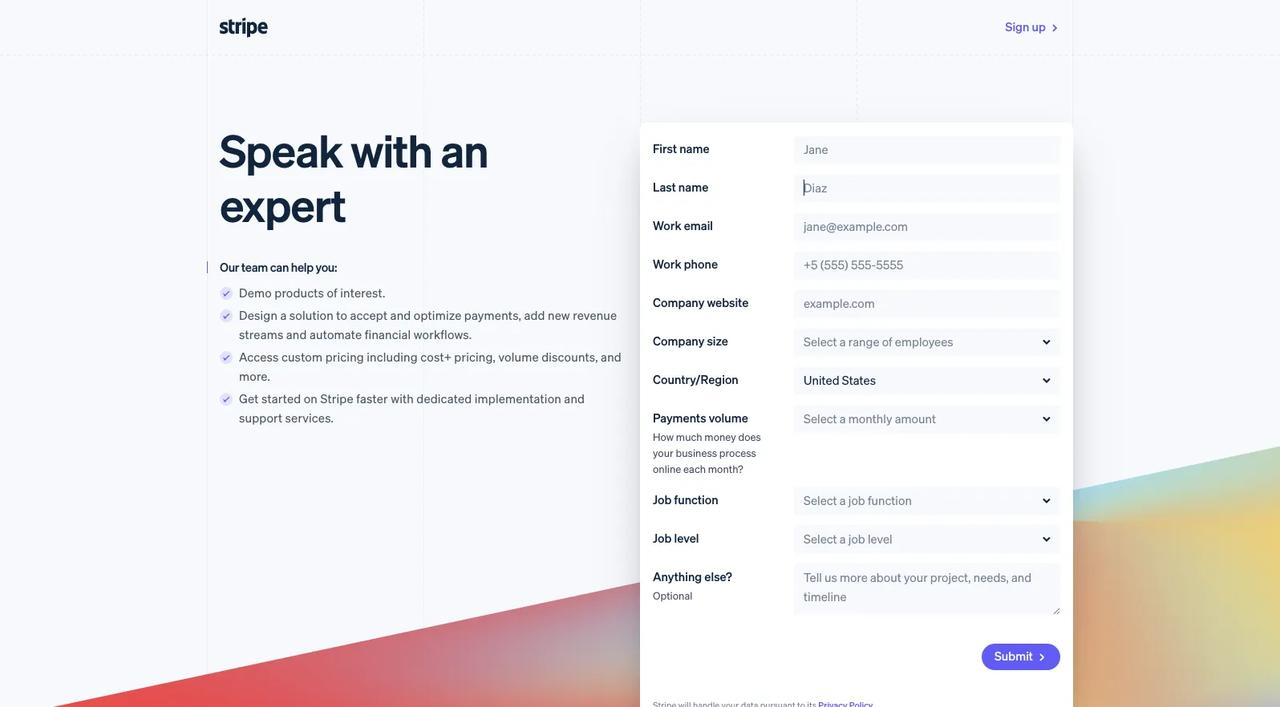 Task type: describe. For each thing, give the bounding box(es) containing it.
an
[[441, 121, 489, 178]]

more.
[[239, 368, 271, 384]]

can
[[270, 259, 289, 275]]

team
[[242, 259, 268, 275]]

how
[[653, 430, 674, 444]]

stripe
[[321, 391, 354, 407]]

business
[[676, 446, 718, 460]]

optimize
[[414, 307, 462, 323]]

interest.
[[340, 285, 386, 301]]

to
[[336, 307, 348, 323]]

pricing
[[326, 349, 364, 365]]

volume
[[499, 349, 539, 365]]

with inside 'speak with an expert'
[[351, 121, 433, 178]]

sign up
[[1006, 18, 1049, 35]]

and up custom
[[286, 327, 307, 343]]

Diaz text field
[[794, 174, 1061, 203]]

process
[[720, 446, 757, 460]]

of
[[327, 285, 338, 301]]

stripe logo link
[[217, 14, 271, 41]]

pricing,
[[454, 349, 496, 365]]

solution
[[290, 307, 334, 323]]

does
[[739, 430, 762, 444]]

stripe logo image
[[220, 18, 268, 38]]

Jane text field
[[794, 136, 1061, 165]]

online
[[653, 462, 682, 476]]

get
[[239, 391, 259, 407]]

faster
[[356, 391, 388, 407]]

access custom pricing including cost+ pricing, volume discounts, and more.
[[239, 349, 622, 384]]

anything else? optional
[[653, 569, 733, 603]]

streams
[[239, 327, 284, 343]]

including
[[367, 349, 418, 365]]

with inside get started on stripe faster with dedicated implementation and support services.
[[391, 391, 414, 407]]

access
[[239, 349, 279, 365]]

custom
[[282, 349, 323, 365]]

demo products of interest.
[[239, 285, 386, 301]]

payments volume
[[653, 410, 749, 426]]

expert
[[220, 176, 346, 233]]

new
[[548, 307, 570, 323]]

add
[[524, 307, 545, 323]]

job level
[[653, 530, 699, 547]]

dedicated
[[417, 391, 472, 407]]

last name
[[653, 179, 709, 195]]

each month?
[[684, 462, 744, 476]]

on
[[304, 391, 318, 407]]

first name
[[653, 140, 710, 156]]

speak with an expert
[[220, 121, 489, 233]]

work phone
[[653, 256, 718, 272]]

demo
[[239, 285, 272, 301]]

workflows.
[[414, 327, 472, 343]]

sign up link
[[1006, 14, 1061, 41]]

design
[[239, 307, 278, 323]]



Task type: vqa. For each thing, say whether or not it's contained in the screenshot.
manage to the top
no



Task type: locate. For each thing, give the bounding box(es) containing it.
and
[[391, 307, 411, 323], [286, 327, 307, 343], [601, 349, 622, 365], [564, 391, 585, 407]]

get started on stripe faster with dedicated implementation and support services.
[[239, 391, 585, 426]]

company website
[[653, 295, 749, 311]]

jane@example.com text field
[[794, 213, 1061, 242]]

money
[[705, 430, 737, 444]]

company size
[[653, 333, 729, 349]]

products
[[275, 285, 324, 301]]

with left an
[[351, 121, 433, 178]]

country/region
[[653, 372, 739, 388]]

much
[[676, 430, 703, 444]]

design a solution to accept and optimize payments, add new revenue streams and automate financial workflows.
[[239, 307, 617, 343]]

up
[[1032, 18, 1046, 35]]

implementation
[[475, 391, 562, 407]]

help
[[291, 259, 314, 275]]

payments volume how much money does your business process online each month?
[[653, 410, 762, 476]]

example.com text field
[[794, 290, 1061, 319]]

accept
[[350, 307, 388, 323]]

work email
[[653, 217, 713, 234]]

with
[[351, 121, 433, 178], [391, 391, 414, 407]]

our team can help you:
[[220, 259, 337, 275]]

discounts,
[[542, 349, 598, 365]]

and up financial
[[391, 307, 411, 323]]

speak
[[220, 121, 343, 178]]

and right discounts,
[[601, 349, 622, 365]]

financial
[[365, 327, 411, 343]]

and down discounts,
[[564, 391, 585, 407]]

and inside the access custom pricing including cost+ pricing, volume discounts, and more.
[[601, 349, 622, 365]]

support
[[239, 410, 283, 426]]

and inside get started on stripe faster with dedicated implementation and support services.
[[564, 391, 585, 407]]

submit button
[[982, 644, 1061, 671]]

your
[[653, 446, 674, 460]]

our
[[220, 259, 239, 275]]

0 vertical spatial with
[[351, 121, 433, 178]]

cost+
[[421, 349, 452, 365]]

job function
[[653, 492, 719, 508]]

automate
[[310, 327, 362, 343]]

a
[[280, 307, 287, 323]]

optional
[[653, 589, 693, 603]]

payments,
[[464, 307, 522, 323]]

you:
[[316, 259, 337, 275]]

with right faster
[[391, 391, 414, 407]]

services.
[[285, 410, 334, 426]]

sign
[[1006, 18, 1030, 35]]

submit
[[995, 648, 1036, 664]]

anything else?
[[653, 569, 733, 585]]

1 vertical spatial with
[[391, 391, 414, 407]]

revenue
[[573, 307, 617, 323]]

Tell us more about your project, needs, and timeline text field
[[794, 564, 1061, 616]]

started
[[262, 391, 301, 407]]



